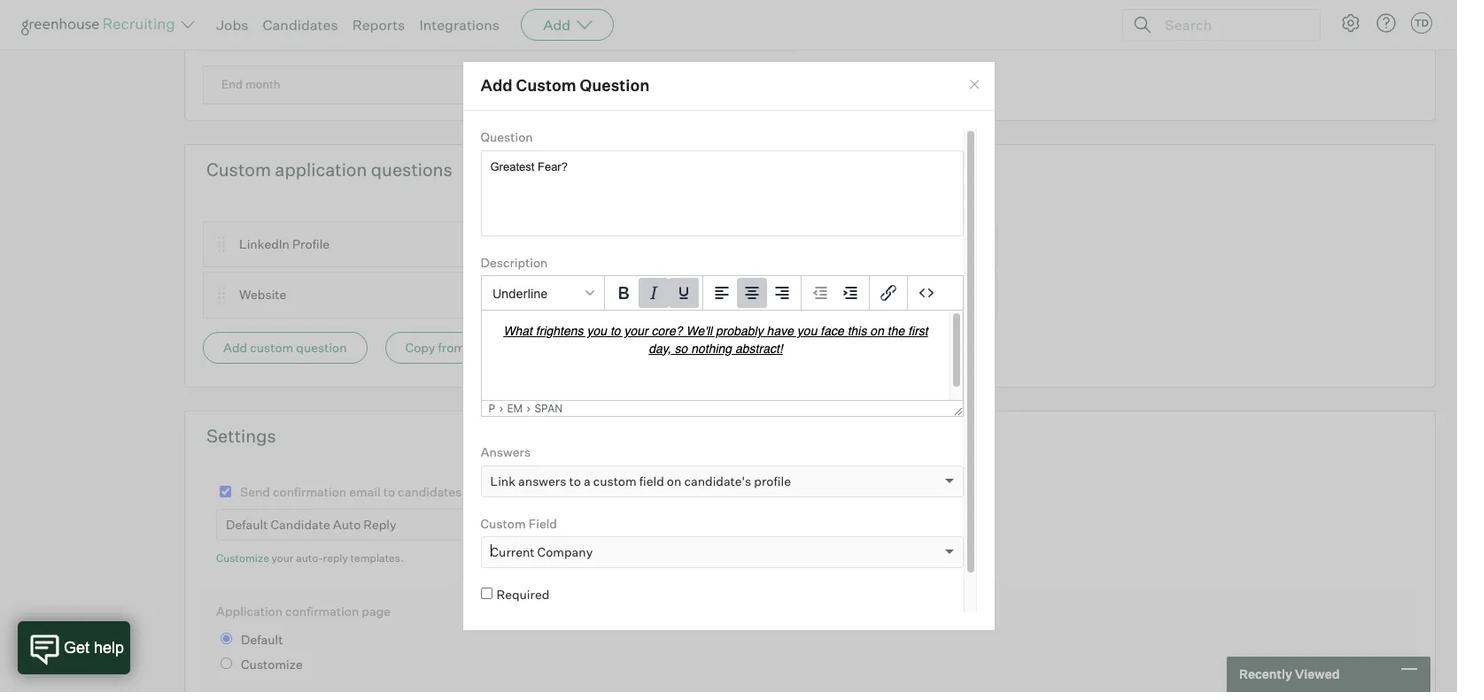 Task type: locate. For each thing, give the bounding box(es) containing it.
add inside add custom question dialog
[[481, 76, 513, 95]]

1 vertical spatial question
[[481, 129, 533, 145]]

customize your auto-reply templates.
[[216, 552, 404, 565]]

custom for custom field
[[481, 516, 526, 531]]

1 horizontal spatial ›
[[526, 402, 531, 416]]

navigation
[[489, 402, 947, 416]]

Search text field
[[1161, 12, 1304, 38]]

end month
[[222, 77, 281, 91]]

to right email
[[383, 484, 395, 499]]

templates.
[[350, 552, 404, 565]]

1 vertical spatial add
[[481, 76, 513, 95]]

0 vertical spatial add
[[543, 16, 571, 34]]

add button
[[521, 9, 614, 41]]

candidates
[[398, 484, 462, 499]]

None radio
[[607, 76, 618, 88], [221, 634, 232, 645], [607, 76, 618, 88], [221, 634, 232, 645]]

2 horizontal spatial add
[[543, 16, 571, 34]]

year
[[245, 25, 269, 40]]

p button
[[489, 402, 495, 416]]

link answers to a custom field on candidate's profile option
[[490, 474, 791, 489]]

default for default
[[241, 633, 283, 648]]

question
[[580, 76, 650, 95], [481, 129, 533, 145]]

add custom question
[[481, 76, 650, 95]]

0 horizontal spatial add
[[223, 340, 247, 355]]

current
[[490, 545, 535, 560]]

1 vertical spatial custom
[[206, 158, 271, 180]]

end left month
[[222, 77, 243, 91]]

1 vertical spatial end
[[222, 77, 243, 91]]

1 vertical spatial custom
[[593, 474, 637, 489]]

default
[[226, 518, 268, 533], [241, 633, 283, 648]]

candidate's
[[684, 474, 752, 489]]

toolbar
[[605, 277, 703, 311], [703, 277, 801, 311], [801, 277, 870, 311]]

custom
[[250, 340, 294, 355], [593, 474, 637, 489]]

auto-
[[296, 552, 323, 565]]

end left the year
[[222, 25, 243, 40]]

to left a
[[569, 474, 581, 489]]

0 vertical spatial end
[[222, 25, 243, 40]]

default down application
[[241, 633, 283, 648]]

customize left your
[[216, 552, 269, 565]]

2 vertical spatial custom
[[481, 516, 526, 531]]

0 vertical spatial customize
[[216, 552, 269, 565]]

1 end from the top
[[222, 25, 243, 40]]

add down integrations link
[[481, 76, 513, 95]]

add
[[543, 16, 571, 34], [481, 76, 513, 95], [223, 340, 247, 355]]

add down the 'website'
[[223, 340, 247, 355]]

customize for customize
[[241, 657, 303, 672]]

em button
[[507, 402, 523, 416]]

auto
[[333, 518, 361, 533]]

from
[[438, 340, 465, 355]]

0 vertical spatial custom
[[250, 340, 294, 355]]

current company option
[[490, 545, 593, 560]]

confirmation up default candidate auto reply
[[273, 484, 347, 499]]

custom left question in the left of the page
[[250, 340, 294, 355]]

1 vertical spatial confirmation
[[285, 604, 359, 619]]

copy
[[405, 340, 435, 355]]

0 horizontal spatial ›
[[499, 402, 504, 416]]

linkedin
[[239, 237, 290, 252]]

custom up linkedin
[[206, 158, 271, 180]]

add for add custom question
[[481, 76, 513, 95]]

question down add popup button
[[580, 76, 650, 95]]

custom right a
[[593, 474, 637, 489]]

› right p button
[[499, 402, 504, 416]]

None checkbox
[[220, 486, 231, 498]]

question down the add custom question
[[481, 129, 533, 145]]

required
[[497, 588, 550, 603]]

reply
[[364, 518, 397, 533]]

1 horizontal spatial add
[[481, 76, 513, 95]]

2 vertical spatial add
[[223, 340, 247, 355]]

custom
[[516, 76, 577, 95], [206, 158, 271, 180], [481, 516, 526, 531]]

profile
[[754, 474, 791, 489]]

1 › from the left
[[499, 402, 504, 416]]

recently viewed
[[1240, 667, 1340, 682]]

link answers to a custom field on candidate's profile
[[490, 474, 791, 489]]

confirmation left page
[[285, 604, 359, 619]]

2 end from the top
[[222, 77, 243, 91]]

integrations
[[419, 16, 500, 34]]

None radio
[[607, 25, 618, 36], [221, 658, 232, 670], [607, 25, 618, 36], [221, 658, 232, 670]]

1 horizontal spatial question
[[580, 76, 650, 95]]

custom for custom application questions
[[206, 158, 271, 180]]

customize
[[216, 552, 269, 565], [241, 657, 303, 672]]

field
[[529, 516, 557, 531]]

send confirmation email to candidates
[[240, 484, 462, 499]]

0 vertical spatial default
[[226, 518, 268, 533]]

website
[[239, 287, 286, 303]]

default for default candidate auto reply
[[226, 518, 268, 533]]

add inside 'add custom question' button
[[223, 340, 247, 355]]

configure image
[[1341, 12, 1362, 34]]

reports
[[352, 16, 405, 34]]

0 vertical spatial custom
[[516, 76, 577, 95]]

add up the add custom question
[[543, 16, 571, 34]]

1 vertical spatial default
[[241, 633, 283, 648]]

navigation containing p
[[489, 402, 947, 416]]

default up customize 'link'
[[226, 518, 268, 533]]

reply
[[323, 552, 348, 565]]

0 vertical spatial question
[[580, 76, 650, 95]]

end for end month
[[222, 77, 243, 91]]

0 horizontal spatial to
[[383, 484, 395, 499]]

add inside add popup button
[[543, 16, 571, 34]]

default candidate auto reply
[[226, 518, 397, 533]]

copy from another job
[[405, 340, 534, 355]]

1 horizontal spatial to
[[569, 474, 581, 489]]

close image
[[967, 77, 981, 91]]

1 horizontal spatial custom
[[593, 474, 637, 489]]

candidate
[[271, 518, 330, 533]]

end
[[222, 25, 243, 40], [222, 77, 243, 91]]

› right 'em'
[[526, 402, 531, 416]]

0 horizontal spatial custom
[[250, 340, 294, 355]]

2 › from the left
[[526, 402, 531, 416]]

1 vertical spatial customize
[[241, 657, 303, 672]]

custom up current
[[481, 516, 526, 531]]

on
[[667, 474, 682, 489]]

custom down add popup button
[[516, 76, 577, 95]]

confirmation
[[273, 484, 347, 499], [285, 604, 359, 619]]

Greatest Fear? text field
[[481, 150, 964, 236]]

customize link
[[216, 552, 269, 565]]

link
[[490, 474, 516, 489]]

›
[[499, 402, 504, 416], [526, 402, 531, 416]]

description
[[481, 255, 548, 270]]

custom inside dialog
[[593, 474, 637, 489]]

linkedin profile
[[239, 237, 330, 252]]

customize down application
[[241, 657, 303, 672]]

underline
[[492, 286, 547, 301]]

underline group
[[482, 277, 963, 311]]

0 vertical spatial confirmation
[[273, 484, 347, 499]]

end year
[[222, 25, 269, 40]]

to
[[569, 474, 581, 489], [383, 484, 395, 499]]

questions
[[371, 158, 453, 180]]



Task type: vqa. For each thing, say whether or not it's contained in the screenshot.
efficiency
no



Task type: describe. For each thing, give the bounding box(es) containing it.
em
[[507, 402, 523, 416]]

add for add
[[543, 16, 571, 34]]

custom application questions
[[206, 158, 453, 180]]

application
[[216, 604, 283, 619]]

confirmation for application
[[285, 604, 359, 619]]

settings
[[206, 425, 276, 447]]

customize for customize your auto-reply templates.
[[216, 552, 269, 565]]

current company
[[490, 545, 593, 560]]

2 toolbar from the left
[[703, 277, 801, 311]]

add custom question dialog
[[462, 61, 995, 632]]

reports link
[[352, 16, 405, 34]]

your
[[272, 552, 294, 565]]

profile
[[292, 237, 330, 252]]

candidates
[[263, 16, 338, 34]]

span
[[535, 402, 563, 416]]

application confirmation page
[[216, 604, 391, 619]]

copy from another job button
[[385, 332, 554, 364]]

jobs
[[216, 16, 249, 34]]

end for end year
[[222, 25, 243, 40]]

td button
[[1408, 9, 1436, 37]]

question
[[296, 340, 347, 355]]

Required checkbox
[[481, 588, 492, 600]]

send
[[240, 484, 270, 499]]

recently
[[1240, 667, 1293, 682]]

resize image
[[954, 408, 963, 417]]

another
[[468, 340, 513, 355]]

0 horizontal spatial question
[[481, 129, 533, 145]]

default candidate auto reply option
[[226, 518, 397, 533]]

confirmation for send
[[273, 484, 347, 499]]

company
[[537, 545, 593, 560]]

add for add custom question
[[223, 340, 247, 355]]

field
[[639, 474, 664, 489]]

integrations link
[[419, 16, 500, 34]]

a
[[584, 474, 591, 489]]

add custom question button
[[203, 332, 367, 364]]

viewed
[[1295, 667, 1340, 682]]

email
[[349, 484, 381, 499]]

1 toolbar from the left
[[605, 277, 703, 311]]

page
[[362, 604, 391, 619]]

navigation inside add custom question dialog
[[489, 402, 947, 416]]

p › em › span
[[489, 402, 563, 416]]

jobs link
[[216, 16, 249, 34]]

span button
[[535, 402, 563, 416]]

greenhouse recruiting image
[[21, 14, 181, 35]]

custom inside button
[[250, 340, 294, 355]]

job
[[516, 340, 534, 355]]

add custom question
[[223, 340, 347, 355]]

custom field
[[481, 516, 557, 531]]

3 toolbar from the left
[[801, 277, 870, 311]]

answers
[[518, 474, 567, 489]]

td button
[[1411, 12, 1433, 34]]

month
[[245, 77, 281, 91]]

p
[[489, 402, 495, 416]]

candidates link
[[263, 16, 338, 34]]

td
[[1415, 17, 1429, 29]]

underline button
[[485, 278, 600, 308]]

answers
[[481, 445, 531, 460]]

to inside add custom question dialog
[[569, 474, 581, 489]]

application
[[275, 158, 367, 180]]



